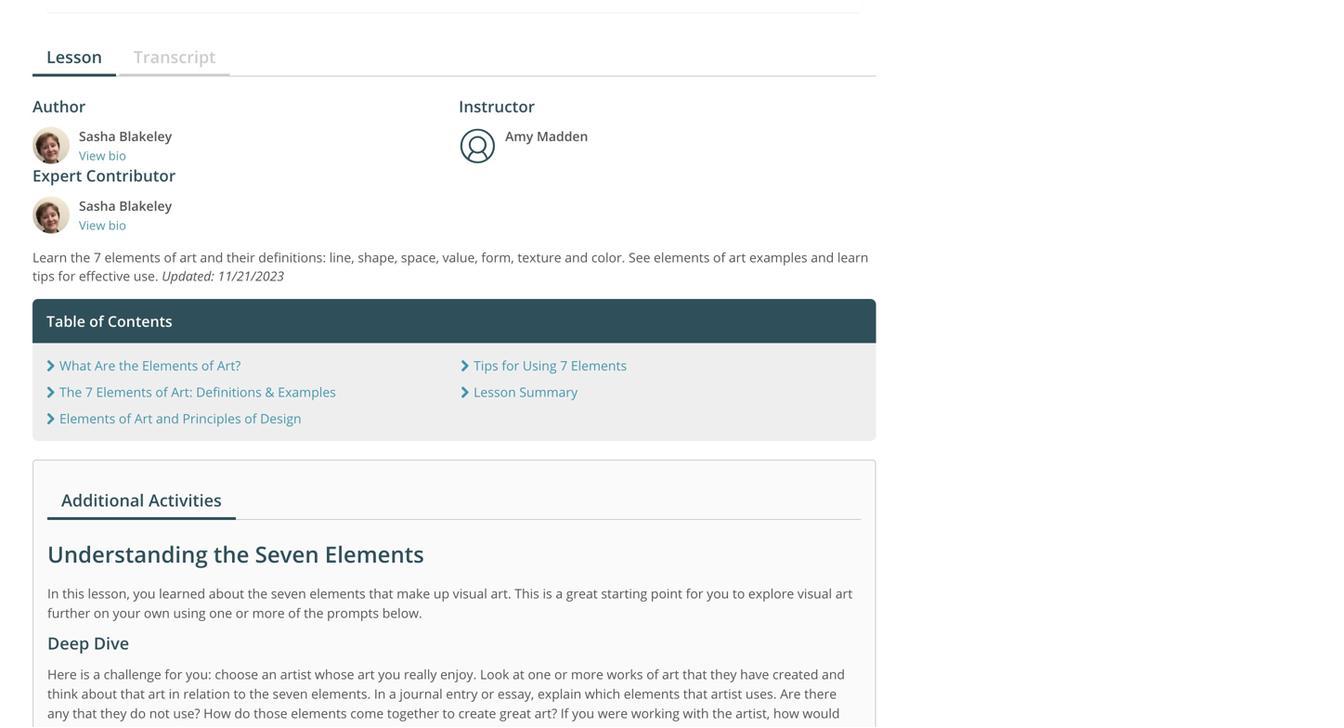 Task type: vqa. For each thing, say whether or not it's contained in the screenshot.
the you: on the bottom left of the page
yes



Task type: locate. For each thing, give the bounding box(es) containing it.
that
[[369, 585, 394, 602], [683, 666, 707, 683], [120, 685, 145, 703], [684, 685, 708, 703], [73, 705, 97, 722]]

0 vertical spatial is
[[543, 585, 553, 602]]

examples
[[750, 249, 808, 266]]

1 vertical spatial are
[[780, 685, 801, 703]]

0 vertical spatial one
[[209, 604, 232, 622]]

sasha down expert contributor
[[79, 197, 116, 215]]

tips
[[33, 267, 55, 285]]

do
[[130, 705, 146, 722], [235, 705, 250, 722]]

blakeley for author
[[119, 127, 172, 145]]

more inside in this lesson, you learned about the seven elements that make up visual art. this is a great starting point for you to explore visual art further on your own using one or more of the prompts below.
[[252, 604, 285, 622]]

0 vertical spatial a
[[556, 585, 563, 602]]

dive
[[94, 632, 129, 655]]

1 vertical spatial sasha
[[79, 197, 116, 215]]

2 sasha blakeley view bio from the top
[[79, 197, 172, 234]]

blakeley for expert contributor
[[119, 197, 172, 215]]

the right apply
[[110, 724, 129, 727]]

1 horizontal spatial about
[[209, 585, 244, 602]]

2 view bio button from the top
[[79, 217, 450, 234]]

0 horizontal spatial or
[[236, 604, 249, 622]]

2 bio from the top
[[109, 217, 126, 234]]

2 vertical spatial a
[[389, 685, 397, 703]]

of left art:
[[156, 383, 168, 401]]

0 vertical spatial sasha
[[79, 127, 116, 145]]

art up working
[[662, 666, 680, 683]]

0 horizontal spatial do
[[130, 705, 146, 722]]

blakeley up contributor
[[119, 127, 172, 145]]

1 horizontal spatial 7
[[94, 249, 101, 266]]

the down contents
[[119, 357, 139, 375]]

and right art
[[156, 410, 179, 427]]

7 right using at the left of page
[[560, 357, 568, 375]]

0 horizontal spatial artist
[[280, 666, 312, 683]]

1 vertical spatial they
[[100, 705, 127, 722]]

challenge
[[104, 666, 161, 683]]

essay,
[[498, 685, 535, 703]]

lesson
[[46, 46, 102, 68], [474, 383, 516, 401]]

for
[[58, 267, 76, 285], [502, 357, 520, 375], [686, 585, 704, 602], [165, 666, 182, 683]]

1 view bio button from the top
[[79, 147, 450, 165]]

bio up expert contributor
[[109, 147, 126, 164]]

you right if
[[572, 705, 595, 722]]

one inside in this lesson, you learned about the seven elements that make up visual art. this is a great starting point for you to explore visual art further on your own using one or more of the prompts below.
[[209, 604, 232, 622]]

do right how
[[235, 705, 250, 722]]

1 horizontal spatial one
[[528, 666, 551, 683]]

0 vertical spatial bio
[[109, 147, 126, 164]]

seven up those
[[273, 685, 308, 703]]

2 visual from the left
[[798, 585, 833, 602]]

1 horizontal spatial is
[[543, 585, 553, 602]]

sasha blakeley view bio for author
[[79, 127, 172, 164]]

sasha blakeley view bio up contributor
[[79, 127, 172, 164]]

0 horizontal spatial is
[[80, 666, 90, 683]]

what are the elements of art? link
[[59, 357, 241, 375]]

great down essay,
[[500, 705, 531, 722]]

think
[[47, 685, 78, 703]]

great left starting
[[566, 585, 598, 602]]

you down any
[[47, 724, 70, 727]]

about inside here is a challenge for you: choose an artist whose art you really enjoy. look at one or more works of art that they have created and think about that art in relation to the seven elements. in a journal entry or essay, explain which elements that artist uses. are there any that they do not use? how do those elements come together to create great art? if you were working with the artist, how would you apply the seven elements differently?
[[81, 685, 117, 703]]

learn the 7 elements of art and their definitions: line, shape, space, value, form, texture and color. see elements of art examples and learn tips for effective use.
[[33, 249, 869, 285]]

elements up summary
[[571, 357, 627, 375]]

2 horizontal spatial 7
[[560, 357, 568, 375]]

a up together
[[389, 685, 397, 703]]

visual right explore
[[798, 585, 833, 602]]

explain
[[538, 685, 582, 703]]

0 horizontal spatial in
[[47, 585, 59, 602]]

the down understanding the seven elements
[[248, 585, 268, 602]]

tips
[[474, 357, 499, 375]]

at
[[513, 666, 525, 683]]

in up come
[[374, 685, 386, 703]]

2 view from the top
[[79, 217, 105, 234]]

they left "have"
[[711, 666, 737, 683]]

1 horizontal spatial great
[[566, 585, 598, 602]]

the
[[70, 249, 90, 266], [119, 357, 139, 375], [214, 539, 249, 569], [248, 585, 268, 602], [304, 604, 324, 622], [249, 685, 269, 703], [713, 705, 733, 722], [110, 724, 129, 727]]

0 horizontal spatial lesson
[[46, 46, 102, 68]]

you
[[133, 585, 156, 602], [707, 585, 730, 602], [378, 666, 401, 683], [572, 705, 595, 722], [47, 724, 70, 727]]

a right this
[[556, 585, 563, 602]]

great inside in this lesson, you learned about the seven elements that make up visual art. this is a great starting point for you to explore visual art further on your own using one or more of the prompts below.
[[566, 585, 598, 602]]

0 vertical spatial or
[[236, 604, 249, 622]]

lesson inside tips for using 7 elements lesson summary
[[474, 383, 516, 401]]

using
[[173, 604, 206, 622]]

lesson up author
[[46, 46, 102, 68]]

deep
[[47, 632, 89, 655]]

seven down the seven
[[271, 585, 306, 602]]

1 vertical spatial sasha blakeley view bio
[[79, 197, 172, 234]]

art
[[180, 249, 197, 266], [729, 249, 746, 266], [836, 585, 853, 602], [358, 666, 375, 683], [662, 666, 680, 683], [148, 685, 165, 703]]

7 right the
[[85, 383, 93, 401]]

relation
[[183, 685, 230, 703]]

of left art?
[[202, 357, 214, 375]]

0 vertical spatial more
[[252, 604, 285, 622]]

lesson link
[[46, 46, 102, 68]]

0 vertical spatial in
[[47, 585, 59, 602]]

1 horizontal spatial to
[[443, 705, 455, 722]]

blakeley down contributor
[[119, 197, 172, 215]]

art left 'in'
[[148, 685, 165, 703]]

author
[[33, 96, 86, 117]]

0 horizontal spatial visual
[[453, 585, 488, 602]]

below.
[[383, 604, 423, 622]]

one right at
[[528, 666, 551, 683]]

in this lesson, you learned about the seven elements that make up visual art. this is a great starting point for you to explore visual art further on your own using one or more of the prompts below.
[[47, 585, 853, 622]]

a down deep dive at bottom left
[[93, 666, 100, 683]]

1 visual from the left
[[453, 585, 488, 602]]

of left prompts
[[288, 604, 301, 622]]

1 vertical spatial great
[[500, 705, 531, 722]]

use.
[[134, 267, 159, 285]]

1 horizontal spatial do
[[235, 705, 250, 722]]

elements up art
[[96, 383, 152, 401]]

0 horizontal spatial more
[[252, 604, 285, 622]]

you left the really
[[378, 666, 401, 683]]

seven down not
[[133, 724, 168, 727]]

are up how
[[780, 685, 801, 703]]

0 vertical spatial are
[[95, 357, 116, 375]]

1 vertical spatial seven
[[273, 685, 308, 703]]

art right explore
[[836, 585, 853, 602]]

elements down elements.
[[291, 705, 347, 722]]

they up apply
[[100, 705, 127, 722]]

view for expert contributor
[[79, 217, 105, 234]]

starting
[[601, 585, 648, 602]]

for inside learn the 7 elements of art and their definitions: line, shape, space, value, form, texture and color. see elements of art examples and learn tips for effective use.
[[58, 267, 76, 285]]

bio down expert contributor
[[109, 217, 126, 234]]

sasha blakeley view bio down contributor
[[79, 197, 172, 234]]

sasha up expert contributor
[[79, 127, 116, 145]]

do left not
[[130, 705, 146, 722]]

1 vertical spatial 7
[[560, 357, 568, 375]]

1 vertical spatial blakeley
[[119, 197, 172, 215]]

elements up prompts
[[310, 585, 366, 602]]

view up expert contributor
[[79, 147, 105, 164]]

to down choose
[[234, 685, 246, 703]]

or down look at bottom left
[[481, 685, 494, 703]]

for inside here is a challenge for you: choose an artist whose art you really enjoy. look at one or more works of art that they have created and think about that art in relation to the seven elements. in a journal entry or essay, explain which elements that artist uses. are there any that they do not use? how do those elements come together to create great art? if you were working with the artist, how would you apply the seven elements differently?
[[165, 666, 182, 683]]

0 horizontal spatial great
[[500, 705, 531, 722]]

0 horizontal spatial to
[[234, 685, 246, 703]]

0 horizontal spatial a
[[93, 666, 100, 683]]

2 sasha from the top
[[79, 197, 116, 215]]

any
[[47, 705, 69, 722]]

seven
[[255, 539, 319, 569]]

learned
[[159, 585, 205, 602]]

learn
[[33, 249, 67, 266]]

to left explore
[[733, 585, 745, 602]]

0 vertical spatial 7
[[94, 249, 101, 266]]

to down entry
[[443, 705, 455, 722]]

1 blakeley from the top
[[119, 127, 172, 145]]

more
[[252, 604, 285, 622], [571, 666, 604, 683]]

art?
[[217, 357, 241, 375]]

0 horizontal spatial one
[[209, 604, 232, 622]]

understanding
[[47, 539, 208, 569]]

1 horizontal spatial a
[[389, 685, 397, 703]]

view bio button for author
[[79, 147, 450, 165]]

here
[[47, 666, 77, 683]]

contents
[[108, 311, 173, 331]]

2 horizontal spatial to
[[733, 585, 745, 602]]

elements up art:
[[142, 357, 198, 375]]

1 horizontal spatial in
[[374, 685, 386, 703]]

deep dive
[[47, 632, 129, 655]]

2 do from the left
[[235, 705, 250, 722]]

0 vertical spatial great
[[566, 585, 598, 602]]

1 vertical spatial in
[[374, 685, 386, 703]]

elements down use?
[[171, 724, 228, 727]]

tips for using 7 elements link
[[474, 357, 627, 375]]

1 vertical spatial view bio button
[[79, 217, 450, 234]]

0 vertical spatial lesson
[[46, 46, 102, 68]]

sasha blakeley view bio
[[79, 127, 172, 164], [79, 197, 172, 234]]

art up updated:
[[180, 249, 197, 266]]

would
[[803, 705, 840, 722]]

in
[[47, 585, 59, 602], [374, 685, 386, 703]]

1 horizontal spatial are
[[780, 685, 801, 703]]

are right 'what' at the left
[[95, 357, 116, 375]]

0 vertical spatial to
[[733, 585, 745, 602]]

2 vertical spatial 7
[[85, 383, 93, 401]]

seven inside in this lesson, you learned about the seven elements that make up visual art. this is a great starting point for you to explore visual art further on your own using one or more of the prompts below.
[[271, 585, 306, 602]]

art right whose
[[358, 666, 375, 683]]

1 sasha from the top
[[79, 127, 116, 145]]

1 horizontal spatial more
[[571, 666, 604, 683]]

blakeley
[[119, 127, 172, 145], [119, 197, 172, 215]]

that inside in this lesson, you learned about the seven elements that make up visual art. this is a great starting point for you to explore visual art further on your own using one or more of the prompts below.
[[369, 585, 394, 602]]

1 vertical spatial one
[[528, 666, 551, 683]]

11/21/2023
[[218, 267, 284, 285]]

using
[[523, 357, 557, 375]]

1 horizontal spatial or
[[481, 685, 494, 703]]

1 vertical spatial bio
[[109, 217, 126, 234]]

1 bio from the top
[[109, 147, 126, 164]]

2 blakeley from the top
[[119, 197, 172, 215]]

1 horizontal spatial visual
[[798, 585, 833, 602]]

and
[[200, 249, 223, 266], [565, 249, 588, 266], [811, 249, 834, 266], [156, 410, 179, 427], [822, 666, 845, 683]]

2 vertical spatial or
[[481, 685, 494, 703]]

1 vertical spatial view
[[79, 217, 105, 234]]

of
[[164, 249, 176, 266], [714, 249, 726, 266], [89, 311, 104, 331], [202, 357, 214, 375], [156, 383, 168, 401], [119, 410, 131, 427], [245, 410, 257, 427], [288, 604, 301, 622], [647, 666, 659, 683]]

in left this
[[47, 585, 59, 602]]

the right with
[[713, 705, 733, 722]]

or up explain
[[555, 666, 568, 683]]

0 vertical spatial about
[[209, 585, 244, 602]]

to
[[733, 585, 745, 602], [234, 685, 246, 703], [443, 705, 455, 722]]

one right using
[[209, 604, 232, 622]]

artist right an
[[280, 666, 312, 683]]

artist,
[[736, 705, 770, 722]]

about up apply
[[81, 685, 117, 703]]

1 vertical spatial lesson
[[474, 383, 516, 401]]

1 vertical spatial about
[[81, 685, 117, 703]]

0 vertical spatial sasha blakeley view bio
[[79, 127, 172, 164]]

1 view from the top
[[79, 147, 105, 164]]

more up an
[[252, 604, 285, 622]]

2 vertical spatial to
[[443, 705, 455, 722]]

and up updated: 11/21/2023
[[200, 249, 223, 266]]

are inside what are the elements of art? the 7 elements of art: definitions & examples elements of art and principles of design
[[95, 357, 116, 375]]

the inside learn the 7 elements of art and their definitions: line, shape, space, value, form, texture and color. see elements of art examples and learn tips for effective use.
[[70, 249, 90, 266]]

view down expert contributor
[[79, 217, 105, 234]]

about down understanding the seven elements
[[209, 585, 244, 602]]

0 horizontal spatial about
[[81, 685, 117, 703]]

or right using
[[236, 604, 249, 622]]

1 vertical spatial is
[[80, 666, 90, 683]]

bio
[[109, 147, 126, 164], [109, 217, 126, 234]]

sasha for expert contributor
[[79, 197, 116, 215]]

7 inside learn the 7 elements of art and their definitions: line, shape, space, value, form, texture and color. see elements of art examples and learn tips for effective use.
[[94, 249, 101, 266]]

view bio button
[[79, 147, 450, 165], [79, 217, 450, 234]]

uses.
[[746, 685, 777, 703]]

0 horizontal spatial are
[[95, 357, 116, 375]]

point
[[651, 585, 683, 602]]

are
[[95, 357, 116, 375], [780, 685, 801, 703]]

learn
[[838, 249, 869, 266]]

up
[[434, 585, 450, 602]]

elements inside in this lesson, you learned about the seven elements that make up visual art. this is a great starting point for you to explore visual art further on your own using one or more of the prompts below.
[[310, 585, 366, 602]]

artist up artist,
[[711, 685, 743, 703]]

were
[[598, 705, 628, 722]]

sasha
[[79, 127, 116, 145], [79, 197, 116, 215]]

tips for using 7 elements lesson summary
[[474, 357, 627, 401]]

0 vertical spatial seven
[[271, 585, 306, 602]]

0 vertical spatial view
[[79, 147, 105, 164]]

1 sasha blakeley view bio from the top
[[79, 127, 172, 164]]

0 vertical spatial view bio button
[[79, 147, 450, 165]]

1 horizontal spatial artist
[[711, 685, 743, 703]]

2 horizontal spatial a
[[556, 585, 563, 602]]

the 7 elements of art: definitions & examples link
[[59, 383, 336, 401]]

art
[[134, 410, 153, 427]]

of right 'works'
[[647, 666, 659, 683]]

the up the effective
[[70, 249, 90, 266]]

1 vertical spatial more
[[571, 666, 604, 683]]

visual right up
[[453, 585, 488, 602]]

0 vertical spatial artist
[[280, 666, 312, 683]]

is right here
[[80, 666, 90, 683]]

more up which
[[571, 666, 604, 683]]

have
[[741, 666, 770, 683]]

0 horizontal spatial 7
[[85, 383, 93, 401]]

artist
[[280, 666, 312, 683], [711, 685, 743, 703]]

1 horizontal spatial lesson
[[474, 383, 516, 401]]

definitions:
[[259, 249, 326, 266]]

of left design
[[245, 410, 257, 427]]

elements.
[[311, 685, 371, 703]]

and up there on the right
[[822, 666, 845, 683]]

1 horizontal spatial they
[[711, 666, 737, 683]]

elements down the
[[59, 410, 115, 427]]

is right this
[[543, 585, 553, 602]]

they
[[711, 666, 737, 683], [100, 705, 127, 722]]

2 horizontal spatial or
[[555, 666, 568, 683]]

0 vertical spatial they
[[711, 666, 737, 683]]

lesson down tips
[[474, 383, 516, 401]]

art inside in this lesson, you learned about the seven elements that make up visual art. this is a great starting point for you to explore visual art further on your own using one or more of the prompts below.
[[836, 585, 853, 602]]

0 vertical spatial blakeley
[[119, 127, 172, 145]]

7 up the effective
[[94, 249, 101, 266]]

visual
[[453, 585, 488, 602], [798, 585, 833, 602]]

great inside here is a challenge for you: choose an artist whose art you really enjoy. look at one or more works of art that they have created and think about that art in relation to the seven elements. in a journal entry or essay, explain which elements that artist uses. are there any that they do not use? how do those elements come together to create great art? if you were working with the artist, how would you apply the seven elements differently?
[[500, 705, 531, 722]]

art.
[[491, 585, 512, 602]]

is
[[543, 585, 553, 602], [80, 666, 90, 683]]

principles
[[183, 410, 241, 427]]



Task type: describe. For each thing, give the bounding box(es) containing it.
you right point
[[707, 585, 730, 602]]

with
[[683, 705, 709, 722]]

here is a challenge for you: choose an artist whose art you really enjoy. look at one or more works of art that they have created and think about that art in relation to the seven elements. in a journal entry or essay, explain which elements that artist uses. are there any that they do not use? how do those elements come together to create great art? if you were working with the artist, how would you apply the seven elements differently?
[[47, 666, 845, 727]]

for inside in this lesson, you learned about the seven elements that make up visual art. this is a great starting point for you to explore visual art further on your own using one or more of the prompts below.
[[686, 585, 704, 602]]

about inside in this lesson, you learned about the seven elements that make up visual art. this is a great starting point for you to explore visual art further on your own using one or more of the prompts below.
[[209, 585, 244, 602]]

instructor
[[459, 96, 535, 117]]

prompts
[[327, 604, 379, 622]]

additional activities
[[61, 489, 222, 512]]

what are the elements of art? the 7 elements of art: definitions & examples elements of art and principles of design
[[59, 357, 336, 427]]

you up own
[[133, 585, 156, 602]]

enjoy.
[[440, 666, 477, 683]]

form,
[[482, 249, 514, 266]]

what
[[59, 357, 91, 375]]

own
[[144, 604, 170, 622]]

and left learn
[[811, 249, 834, 266]]

which
[[585, 685, 621, 703]]

how
[[204, 705, 231, 722]]

elements of art and principles of design link
[[59, 410, 302, 427]]

those
[[254, 705, 288, 722]]

activities
[[149, 489, 222, 512]]

created
[[773, 666, 819, 683]]

or inside in this lesson, you learned about the seven elements that make up visual art. this is a great starting point for you to explore visual art further on your own using one or more of the prompts below.
[[236, 604, 249, 622]]

of up updated:
[[164, 249, 176, 266]]

look
[[480, 666, 510, 683]]

apply
[[73, 724, 106, 727]]

1 vertical spatial or
[[555, 666, 568, 683]]

line,
[[330, 249, 355, 266]]

the left prompts
[[304, 604, 324, 622]]

updated: 11/21/2023
[[162, 267, 284, 285]]

shape,
[[358, 249, 398, 266]]

bio for author
[[109, 147, 126, 164]]

updated:
[[162, 267, 215, 285]]

1 do from the left
[[130, 705, 146, 722]]

view bio button for expert contributor
[[79, 217, 450, 234]]

design
[[260, 410, 302, 427]]

sasha blakeley view bio for expert contributor
[[79, 197, 172, 234]]

more inside here is a challenge for you: choose an artist whose art you really enjoy. look at one or more works of art that they have created and think about that art in relation to the seven elements. in a journal entry or essay, explain which elements that artist uses. are there any that they do not use? how do those elements come together to create great art? if you were working with the artist, how would you apply the seven elements differently?
[[571, 666, 604, 683]]

this
[[62, 585, 84, 602]]

of inside in this lesson, you learned about the seven elements that make up visual art. this is a great starting point for you to explore visual art further on your own using one or more of the prompts below.
[[288, 604, 301, 622]]

table of contents
[[46, 311, 173, 331]]

the down an
[[249, 685, 269, 703]]

of right table
[[89, 311, 104, 331]]

elements up use.
[[105, 249, 161, 266]]

bio for expert contributor
[[109, 217, 126, 234]]

and left color.
[[565, 249, 588, 266]]

elements inside tips for using 7 elements lesson summary
[[571, 357, 627, 375]]

on
[[94, 604, 109, 622]]

expert contributor
[[33, 165, 176, 186]]

one inside here is a challenge for you: choose an artist whose art you really enjoy. look at one or more works of art that they have created and think about that art in relation to the seven elements. in a journal entry or essay, explain which elements that artist uses. are there any that they do not use? how do those elements come together to create great art? if you were working with the artist, how would you apply the seven elements differently?
[[528, 666, 551, 683]]

of inside here is a challenge for you: choose an artist whose art you really enjoy. look at one or more works of art that they have created and think about that art in relation to the seven elements. in a journal entry or essay, explain which elements that artist uses. are there any that they do not use? how do those elements come together to create great art? if you were working with the artist, how would you apply the seven elements differently?
[[647, 666, 659, 683]]

you:
[[186, 666, 212, 683]]

create
[[459, 705, 496, 722]]

their
[[227, 249, 255, 266]]

art:
[[171, 383, 193, 401]]

this
[[515, 585, 540, 602]]

examples
[[278, 383, 336, 401]]

there
[[805, 685, 837, 703]]

elements up make
[[325, 539, 424, 569]]

the
[[59, 383, 82, 401]]

differently?
[[231, 724, 299, 727]]

table
[[46, 311, 85, 331]]

space,
[[401, 249, 439, 266]]

of left "examples"
[[714, 249, 726, 266]]

&
[[265, 383, 275, 401]]

for inside tips for using 7 elements lesson summary
[[502, 357, 520, 375]]

in inside in this lesson, you learned about the seven elements that make up visual art. this is a great starting point for you to explore visual art further on your own using one or more of the prompts below.
[[47, 585, 59, 602]]

elements up working
[[624, 685, 680, 703]]

1 vertical spatial artist
[[711, 685, 743, 703]]

how
[[774, 705, 800, 722]]

the left the seven
[[214, 539, 249, 569]]

is inside here is a challenge for you: choose an artist whose art you really enjoy. look at one or more works of art that they have created and think about that art in relation to the seven elements. in a journal entry or essay, explain which elements that artist uses. are there any that they do not use? how do those elements come together to create great art? if you were working with the artist, how would you apply the seven elements differently?
[[80, 666, 90, 683]]

amy
[[506, 127, 534, 145]]

view for author
[[79, 147, 105, 164]]

transcript link
[[134, 46, 216, 68]]

sasha for author
[[79, 127, 116, 145]]

and inside what are the elements of art? the 7 elements of art: definitions & examples elements of art and principles of design
[[156, 410, 179, 427]]

working
[[631, 705, 680, 722]]

7 inside what are the elements of art? the 7 elements of art: definitions & examples elements of art and principles of design
[[85, 383, 93, 401]]

amy madden
[[506, 127, 588, 145]]

to inside in this lesson, you learned about the seven elements that make up visual art. this is a great starting point for you to explore visual art further on your own using one or more of the prompts below.
[[733, 585, 745, 602]]

further
[[47, 604, 90, 622]]

really
[[404, 666, 437, 683]]

are inside here is a challenge for you: choose an artist whose art you really enjoy. look at one or more works of art that they have created and think about that art in relation to the seven elements. in a journal entry or essay, explain which elements that artist uses. are there any that they do not use? how do those elements come together to create great art? if you were working with the artist, how would you apply the seven elements differently?
[[780, 685, 801, 703]]

of left art
[[119, 410, 131, 427]]

art?
[[535, 705, 558, 722]]

contributor
[[86, 165, 176, 186]]

journal
[[400, 685, 443, 703]]

an
[[262, 666, 277, 683]]

7 inside tips for using 7 elements lesson summary
[[560, 357, 568, 375]]

your
[[113, 604, 141, 622]]

and inside here is a challenge for you: choose an artist whose art you really enjoy. look at one or more works of art that they have created and think about that art in relation to the seven elements. in a journal entry or essay, explain which elements that artist uses. are there any that they do not use? how do those elements come together to create great art? if you were working with the artist, how would you apply the seven elements differently?
[[822, 666, 845, 683]]

0 horizontal spatial they
[[100, 705, 127, 722]]

whose
[[315, 666, 354, 683]]

choose
[[215, 666, 258, 683]]

1 vertical spatial to
[[234, 685, 246, 703]]

effective
[[79, 267, 130, 285]]

color.
[[592, 249, 626, 266]]

a inside in this lesson, you learned about the seven elements that make up visual art. this is a great starting point for you to explore visual art further on your own using one or more of the prompts below.
[[556, 585, 563, 602]]

texture
[[518, 249, 562, 266]]

summary
[[520, 383, 578, 401]]

2 vertical spatial seven
[[133, 724, 168, 727]]

the inside what are the elements of art? the 7 elements of art: definitions & examples elements of art and principles of design
[[119, 357, 139, 375]]

expert
[[33, 165, 82, 186]]

works
[[607, 666, 643, 683]]

explore
[[749, 585, 795, 602]]

additional
[[61, 489, 144, 512]]

together
[[387, 705, 439, 722]]

elements right "see"
[[654, 249, 710, 266]]

if
[[561, 705, 569, 722]]

1 vertical spatial a
[[93, 666, 100, 683]]

madden
[[537, 127, 588, 145]]

make
[[397, 585, 430, 602]]

is inside in this lesson, you learned about the seven elements that make up visual art. this is a great starting point for you to explore visual art further on your own using one or more of the prompts below.
[[543, 585, 553, 602]]

come
[[350, 705, 384, 722]]

in inside here is a challenge for you: choose an artist whose art you really enjoy. look at one or more works of art that they have created and think about that art in relation to the seven elements. in a journal entry or essay, explain which elements that artist uses. are there any that they do not use? how do those elements come together to create great art? if you were working with the artist, how would you apply the seven elements differently?
[[374, 685, 386, 703]]

in
[[169, 685, 180, 703]]

art left "examples"
[[729, 249, 746, 266]]

understanding the seven elements
[[47, 539, 424, 569]]

entry
[[446, 685, 478, 703]]

transcript
[[134, 46, 216, 68]]



